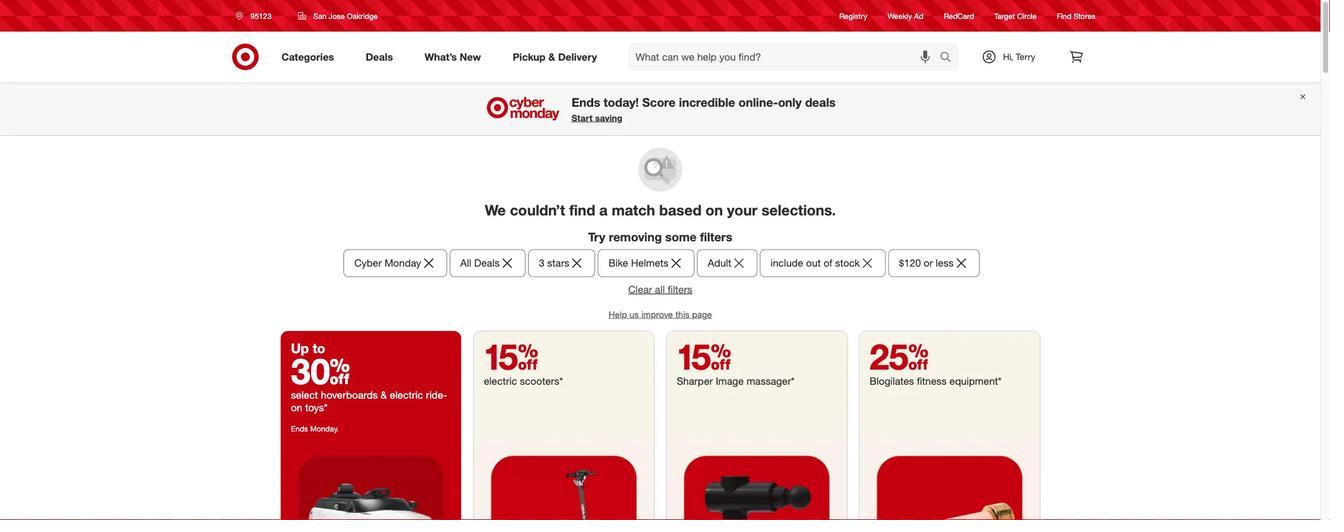 Task type: vqa. For each thing, say whether or not it's contained in the screenshot.
the topmost 'electric'
yes



Task type: describe. For each thing, give the bounding box(es) containing it.
san jose oakridge
[[313, 11, 378, 21]]

25
[[870, 335, 929, 378]]

what's new
[[425, 51, 481, 63]]

of
[[824, 257, 832, 269]]

95123 button
[[228, 4, 285, 27]]

help us improve this page
[[609, 309, 712, 320]]

1 horizontal spatial &
[[548, 51, 555, 63]]

up
[[291, 340, 309, 357]]

what's
[[425, 51, 457, 63]]

select
[[291, 389, 318, 401]]

all deals button
[[450, 249, 525, 277]]

categories
[[281, 51, 334, 63]]

include out of stock
[[771, 257, 860, 269]]

search button
[[934, 43, 965, 73]]

electric inside 15 electric scooters*
[[484, 375, 517, 387]]

pickup
[[513, 51, 546, 63]]

couldn't
[[510, 201, 565, 219]]

$120 or less
[[899, 257, 954, 269]]

try removing some filters
[[588, 229, 732, 244]]

less
[[936, 257, 954, 269]]

only
[[778, 95, 802, 109]]

we
[[485, 201, 506, 219]]

saving
[[595, 112, 622, 123]]

ends for monday.
[[291, 424, 308, 434]]

sharper
[[677, 375, 713, 387]]

help us improve this page button
[[609, 308, 712, 321]]

san
[[313, 11, 327, 21]]

circle
[[1017, 11, 1037, 21]]

based
[[659, 201, 701, 219]]

a
[[599, 201, 608, 219]]

target circle
[[994, 11, 1037, 21]]

15 for 15 electric scooters*
[[484, 335, 538, 378]]

30
[[291, 349, 350, 392]]

today!
[[604, 95, 639, 109]]

3
[[539, 257, 544, 269]]

incredible
[[679, 95, 735, 109]]

your
[[727, 201, 758, 219]]

search
[[934, 52, 965, 64]]

new
[[460, 51, 481, 63]]

redcard link
[[944, 10, 974, 21]]

helmets
[[631, 257, 669, 269]]

15 sharper image massager*
[[677, 335, 795, 387]]

delivery
[[558, 51, 597, 63]]

ends for today!
[[572, 95, 600, 109]]

up to
[[291, 340, 325, 357]]

oakridge
[[347, 11, 378, 21]]

all
[[460, 257, 471, 269]]

removing
[[609, 229, 662, 244]]

blogilates
[[870, 375, 914, 387]]

all deals
[[460, 257, 500, 269]]

all
[[655, 283, 665, 296]]

target circle link
[[994, 10, 1037, 21]]

cyber monday button
[[343, 249, 447, 277]]

deals link
[[355, 43, 409, 71]]

include
[[771, 257, 803, 269]]

25 blogilates fitness equipment*
[[870, 335, 1002, 387]]

registry
[[839, 11, 867, 21]]

cyber monday target deals image
[[485, 94, 561, 124]]

selections.
[[762, 201, 836, 219]]

pickup & delivery link
[[502, 43, 613, 71]]

select hoverboards & electric ride- on toys*
[[291, 389, 447, 414]]

registry link
[[839, 10, 867, 21]]

bike helmets
[[609, 257, 669, 269]]

massager*
[[747, 375, 795, 387]]

monday
[[385, 257, 421, 269]]

& inside select hoverboards & electric ride- on toys*
[[381, 389, 387, 401]]



Task type: locate. For each thing, give the bounding box(es) containing it.
weekly
[[888, 11, 912, 21]]

image
[[716, 375, 744, 387]]

filters right all
[[668, 283, 692, 296]]

include out of stock button
[[760, 249, 886, 277]]

deals
[[805, 95, 836, 109]]

stores
[[1074, 11, 1095, 21]]

out
[[806, 257, 821, 269]]

fitness
[[917, 375, 947, 387]]

electric
[[484, 375, 517, 387], [390, 389, 423, 401]]

deals
[[366, 51, 393, 63], [474, 257, 500, 269]]

0 horizontal spatial on
[[291, 402, 302, 414]]

0 horizontal spatial 15
[[484, 335, 538, 378]]

target
[[994, 11, 1015, 21]]

filters inside button
[[668, 283, 692, 296]]

cyber monday
[[354, 257, 421, 269]]

1 horizontal spatial ends
[[572, 95, 600, 109]]

1 horizontal spatial filters
[[700, 229, 732, 244]]

1 horizontal spatial electric
[[484, 375, 517, 387]]

filters
[[700, 229, 732, 244], [668, 283, 692, 296]]

1 horizontal spatial 15
[[677, 335, 731, 378]]

improve
[[641, 309, 673, 320]]

& right the pickup
[[548, 51, 555, 63]]

deals inside all deals button
[[474, 257, 500, 269]]

ends today! score incredible online-only deals start saving
[[572, 95, 836, 123]]

0 vertical spatial &
[[548, 51, 555, 63]]

ride-
[[426, 389, 447, 401]]

this
[[675, 309, 690, 320]]

$120
[[899, 257, 921, 269]]

on inside select hoverboards & electric ride- on toys*
[[291, 402, 302, 414]]

1 vertical spatial ends
[[291, 424, 308, 434]]

help
[[609, 309, 627, 320]]

on
[[706, 201, 723, 219], [291, 402, 302, 414]]

some
[[665, 229, 697, 244]]

ends up start at left top
[[572, 95, 600, 109]]

hi,
[[1003, 51, 1013, 62]]

us
[[629, 309, 639, 320]]

equipment*
[[949, 375, 1002, 387]]

1 vertical spatial electric
[[390, 389, 423, 401]]

redcard
[[944, 11, 974, 21]]

0 horizontal spatial filters
[[668, 283, 692, 296]]

1 vertical spatial deals
[[474, 257, 500, 269]]

0 vertical spatial electric
[[484, 375, 517, 387]]

0 vertical spatial filters
[[700, 229, 732, 244]]

jose
[[329, 11, 345, 21]]

match
[[612, 201, 655, 219]]

1 15 from the left
[[484, 335, 538, 378]]

15 inside 15 electric scooters*
[[484, 335, 538, 378]]

find stores
[[1057, 11, 1095, 21]]

ends
[[572, 95, 600, 109], [291, 424, 308, 434]]

terry
[[1016, 51, 1035, 62]]

weekly ad
[[888, 11, 923, 21]]

15
[[484, 335, 538, 378], [677, 335, 731, 378]]

0 vertical spatial on
[[706, 201, 723, 219]]

1 vertical spatial &
[[381, 389, 387, 401]]

stars
[[547, 257, 569, 269]]

find
[[1057, 11, 1071, 21]]

1 horizontal spatial on
[[706, 201, 723, 219]]

or
[[924, 257, 933, 269]]

0 horizontal spatial ends
[[291, 424, 308, 434]]

weekly ad link
[[888, 10, 923, 21]]

try
[[588, 229, 605, 244]]

electric left scooters*
[[484, 375, 517, 387]]

95123
[[250, 11, 272, 21]]

pickup & delivery
[[513, 51, 597, 63]]

what's new link
[[414, 43, 497, 71]]

adult
[[708, 257, 731, 269]]

clear all filters button
[[628, 282, 692, 297]]

adult button
[[697, 249, 757, 277]]

0 vertical spatial ends
[[572, 95, 600, 109]]

& right hoverboards
[[381, 389, 387, 401]]

page
[[692, 309, 712, 320]]

target cyber monday image
[[281, 439, 461, 520]]

15 electric scooters*
[[484, 335, 563, 387]]

bike helmets button
[[598, 249, 694, 277]]

monday.
[[310, 424, 339, 434]]

1 vertical spatial on
[[291, 402, 302, 414]]

electric inside select hoverboards & electric ride- on toys*
[[390, 389, 423, 401]]

3 stars button
[[528, 249, 595, 277]]

score
[[642, 95, 676, 109]]

electric left ride-
[[390, 389, 423, 401]]

bike
[[609, 257, 628, 269]]

3 stars
[[539, 257, 569, 269]]

deals right the all
[[474, 257, 500, 269]]

ad
[[914, 11, 923, 21]]

hi, terry
[[1003, 51, 1035, 62]]

stock
[[835, 257, 860, 269]]

deals down oakridge
[[366, 51, 393, 63]]

online-
[[739, 95, 778, 109]]

$120 or less button
[[888, 249, 980, 277]]

deals inside deals link
[[366, 51, 393, 63]]

ends left monday.
[[291, 424, 308, 434]]

toys*
[[305, 402, 328, 414]]

categories link
[[271, 43, 350, 71]]

0 horizontal spatial &
[[381, 389, 387, 401]]

0 horizontal spatial electric
[[390, 389, 423, 401]]

scooters*
[[520, 375, 563, 387]]

on down select
[[291, 402, 302, 414]]

15 for 15 sharper image massager*
[[677, 335, 731, 378]]

start
[[572, 112, 593, 123]]

What can we help you find? suggestions appear below search field
[[628, 43, 943, 71]]

hoverboards
[[321, 389, 378, 401]]

find
[[569, 201, 595, 219]]

to
[[313, 340, 325, 357]]

0 horizontal spatial deals
[[366, 51, 393, 63]]

ends inside ends today! score incredible online-only deals start saving
[[572, 95, 600, 109]]

san jose oakridge button
[[290, 4, 386, 27]]

filters up adult
[[700, 229, 732, 244]]

0 vertical spatial deals
[[366, 51, 393, 63]]

ends monday.
[[291, 424, 339, 434]]

15 inside 15 sharper image massager*
[[677, 335, 731, 378]]

we couldn't find a match based on your selections.
[[485, 201, 836, 219]]

clear all filters
[[628, 283, 692, 296]]

find stores link
[[1057, 10, 1095, 21]]

1 horizontal spatial deals
[[474, 257, 500, 269]]

cyber
[[354, 257, 382, 269]]

on left "your"
[[706, 201, 723, 219]]

2 15 from the left
[[677, 335, 731, 378]]

1 vertical spatial filters
[[668, 283, 692, 296]]



